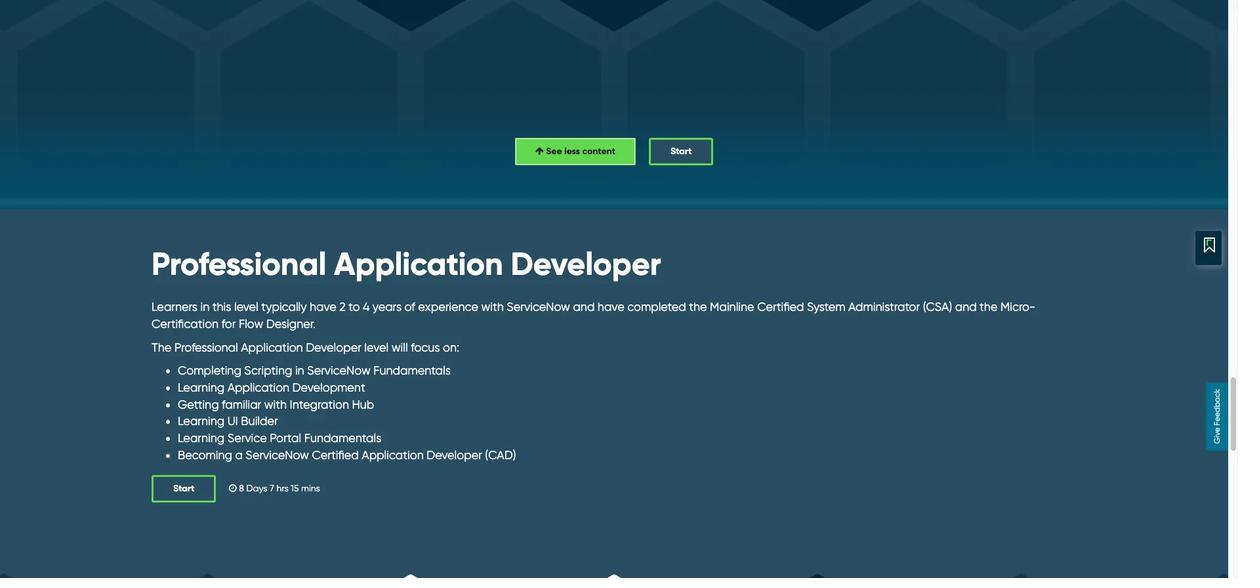 Task type: locate. For each thing, give the bounding box(es) containing it.
fundamentals down hub on the bottom
[[304, 431, 381, 445]]

level left will
[[364, 340, 389, 354]]

completing scripting in servicenow fundamentals learning application development getting familiar with integration hub learning ui builder learning service portal fundamentals becoming a servicenow certified application developer (cad)
[[178, 364, 522, 462]]

builder
[[241, 414, 278, 428]]

2 horizontal spatial developer
[[511, 245, 661, 283]]

see less content button
[[515, 138, 636, 165]]

1 horizontal spatial certified
[[757, 300, 804, 314]]

the left micro-
[[980, 300, 998, 314]]

1 horizontal spatial and
[[955, 300, 977, 314]]

in inside completing scripting in servicenow fundamentals learning application development getting familiar with integration hub learning ui builder learning service portal fundamentals becoming a servicenow certified application developer (cad)
[[295, 364, 304, 377]]

ui
[[228, 414, 238, 428]]

0 vertical spatial level
[[234, 300, 258, 314]]

start
[[671, 146, 692, 157], [173, 483, 194, 494]]

1 vertical spatial with
[[264, 397, 287, 411]]

1 vertical spatial start button
[[152, 475, 216, 503]]

level
[[234, 300, 258, 314], [364, 340, 389, 354]]

learning up getting
[[178, 381, 225, 394]]

scripting
[[244, 364, 292, 377]]

0 horizontal spatial the
[[689, 300, 707, 314]]

0 vertical spatial certified
[[757, 300, 804, 314]]

micro-
[[1001, 300, 1036, 314]]

0 horizontal spatial level
[[234, 300, 258, 314]]

application down hub on the bottom
[[362, 448, 424, 462]]

level inside learners in this level typically have 2 to 4 years of experience with servicenow and have completed the mainline certified system administrator (csa) and the micro- certification for flow designer.
[[234, 300, 258, 314]]

certified
[[757, 300, 804, 314], [312, 448, 359, 462]]

learning up becoming
[[178, 431, 225, 445]]

days
[[246, 483, 267, 493]]

with up builder
[[264, 397, 287, 411]]

have left 2
[[310, 300, 337, 314]]

0 horizontal spatial and
[[573, 300, 595, 314]]

1 vertical spatial learning
[[178, 414, 225, 428]]

and
[[573, 300, 595, 314], [955, 300, 977, 314]]

the left mainline
[[689, 300, 707, 314]]

7
[[270, 483, 274, 493]]

servicenow
[[507, 300, 570, 314], [307, 364, 371, 377], [246, 448, 309, 462]]

1 vertical spatial level
[[364, 340, 389, 354]]

certified left system
[[757, 300, 804, 314]]

with inside learners in this level typically have 2 to 4 years of experience with servicenow and have completed the mainline certified system administrator (csa) and the micro- certification for flow designer.
[[481, 300, 504, 314]]

0 vertical spatial with
[[481, 300, 504, 314]]

in down 'the professional application developer level will focus on:'
[[295, 364, 304, 377]]

typically
[[261, 300, 307, 314]]

0 vertical spatial start
[[671, 146, 692, 157]]

0 horizontal spatial certified
[[312, 448, 359, 462]]

1 horizontal spatial level
[[364, 340, 389, 354]]

certified inside learners in this level typically have 2 to 4 years of experience with servicenow and have completed the mainline certified system administrator (csa) and the micro- certification for flow designer.
[[757, 300, 804, 314]]

developer up development
[[306, 340, 361, 354]]

development
[[292, 381, 365, 394]]

0 vertical spatial servicenow
[[507, 300, 570, 314]]

1 horizontal spatial in
[[295, 364, 304, 377]]

0 horizontal spatial developer
[[306, 340, 361, 354]]

a
[[235, 448, 243, 462]]

15
[[291, 483, 299, 493]]

1 horizontal spatial the
[[980, 300, 998, 314]]

developer left "(cad)" at bottom
[[427, 448, 482, 462]]

application
[[334, 245, 503, 283], [241, 340, 303, 354], [228, 381, 289, 394], [362, 448, 424, 462]]

1 horizontal spatial with
[[481, 300, 504, 314]]

with right the experience on the left of page
[[481, 300, 504, 314]]

fundamentals
[[374, 364, 451, 377], [304, 431, 381, 445]]

have
[[310, 300, 337, 314], [598, 300, 624, 314]]

2
[[339, 300, 346, 314]]

1 vertical spatial servicenow
[[307, 364, 371, 377]]

0 horizontal spatial start button
[[152, 475, 216, 503]]

1 learning from the top
[[178, 381, 225, 394]]

professional up this
[[152, 245, 326, 283]]

0 vertical spatial fundamentals
[[374, 364, 451, 377]]

in
[[200, 300, 210, 314], [295, 364, 304, 377]]

developer up learners in this level typically have 2 to 4 years of experience with servicenow and have completed the mainline certified system administrator (csa) and the micro- certification for flow designer.
[[511, 245, 661, 283]]

1 and from the left
[[573, 300, 595, 314]]

start for start button to the bottom
[[173, 483, 194, 494]]

1 vertical spatial certified
[[312, 448, 359, 462]]

system
[[807, 300, 845, 314]]

fundamentals down will
[[374, 364, 451, 377]]

1 horizontal spatial start
[[671, 146, 692, 157]]

0 vertical spatial learning
[[178, 381, 225, 394]]

on:
[[443, 340, 459, 354]]

1 vertical spatial in
[[295, 364, 304, 377]]

the
[[689, 300, 707, 314], [980, 300, 998, 314]]

hrs
[[277, 483, 289, 493]]

arrow up image
[[535, 146, 544, 156]]

servicenow inside learners in this level typically have 2 to 4 years of experience with servicenow and have completed the mainline certified system administrator (csa) and the micro- certification for flow designer.
[[507, 300, 570, 314]]

0 vertical spatial in
[[200, 300, 210, 314]]

level up flow
[[234, 300, 258, 314]]

start for top start button
[[671, 146, 692, 157]]

flow
[[239, 317, 263, 331]]

administrator
[[848, 300, 920, 314]]

service
[[228, 431, 267, 445]]

with inside completing scripting in servicenow fundamentals learning application development getting familiar with integration hub learning ui builder learning service portal fundamentals becoming a servicenow certified application developer (cad)
[[264, 397, 287, 411]]

see less content
[[544, 146, 616, 157]]

in left this
[[200, 300, 210, 314]]

certified up 'mins'
[[312, 448, 359, 462]]

developer
[[511, 245, 661, 283], [306, 340, 361, 354], [427, 448, 482, 462]]

completed
[[627, 300, 686, 314]]

learning down getting
[[178, 414, 225, 428]]

mainline
[[710, 300, 754, 314]]

professional up completing
[[174, 340, 238, 354]]

0 horizontal spatial in
[[200, 300, 210, 314]]

the
[[152, 340, 171, 354]]

1 vertical spatial professional
[[174, 340, 238, 354]]

2 and from the left
[[955, 300, 977, 314]]

portal
[[270, 431, 301, 445]]

learning
[[178, 381, 225, 394], [178, 414, 225, 428], [178, 431, 225, 445]]

with
[[481, 300, 504, 314], [264, 397, 287, 411]]

application down scripting
[[228, 381, 289, 394]]

professional
[[152, 245, 326, 283], [174, 340, 238, 354]]

1 horizontal spatial developer
[[427, 448, 482, 462]]

completing
[[178, 364, 241, 377]]

0 horizontal spatial with
[[264, 397, 287, 411]]

have left completed
[[598, 300, 624, 314]]

0 horizontal spatial have
[[310, 300, 337, 314]]

1 horizontal spatial have
[[598, 300, 624, 314]]

1 vertical spatial start
[[173, 483, 194, 494]]

start button
[[649, 138, 714, 165], [152, 475, 216, 503]]

clock o image
[[229, 484, 237, 493]]

experience
[[418, 300, 478, 314]]

2 vertical spatial learning
[[178, 431, 225, 445]]

1 horizontal spatial start button
[[649, 138, 714, 165]]

3 learning from the top
[[178, 431, 225, 445]]

0 horizontal spatial start
[[173, 483, 194, 494]]

certification
[[152, 317, 219, 331]]

2 vertical spatial developer
[[427, 448, 482, 462]]

of
[[405, 300, 415, 314]]

in inside learners in this level typically have 2 to 4 years of experience with servicenow and have completed the mainline certified system administrator (csa) and the micro- certification for flow designer.
[[200, 300, 210, 314]]

learners
[[152, 300, 198, 314]]



Task type: vqa. For each thing, say whether or not it's contained in the screenshot.
Technical Project Manager
no



Task type: describe. For each thing, give the bounding box(es) containing it.
becoming
[[178, 448, 232, 462]]

will
[[392, 340, 408, 354]]

0 vertical spatial professional
[[152, 245, 326, 283]]

this
[[212, 300, 231, 314]]

2 learning from the top
[[178, 414, 225, 428]]

application up scripting
[[241, 340, 303, 354]]

1 the from the left
[[689, 300, 707, 314]]

content
[[582, 146, 616, 157]]

8 days 7 hrs 15 mins
[[237, 483, 320, 493]]

2 have from the left
[[598, 300, 624, 314]]

0 vertical spatial start button
[[649, 138, 714, 165]]

2 vertical spatial servicenow
[[246, 448, 309, 462]]

to
[[349, 300, 360, 314]]

certified inside completing scripting in servicenow fundamentals learning application development getting familiar with integration hub learning ui builder learning service portal fundamentals becoming a servicenow certified application developer (cad)
[[312, 448, 359, 462]]

familiar
[[222, 397, 261, 411]]

1 vertical spatial fundamentals
[[304, 431, 381, 445]]

mins
[[301, 483, 320, 493]]

focus
[[411, 340, 440, 354]]

0 vertical spatial developer
[[511, 245, 661, 283]]

years
[[373, 300, 402, 314]]

(cad)
[[485, 448, 516, 462]]

1 vertical spatial developer
[[306, 340, 361, 354]]

professional application developer
[[152, 245, 661, 283]]

4
[[363, 300, 370, 314]]

the professional application developer level will focus on:
[[152, 340, 465, 354]]

integration
[[290, 397, 349, 411]]

learners in this level typically have 2 to 4 years of experience with servicenow and have completed the mainline certified system administrator (csa) and the micro- certification for flow designer.
[[152, 300, 1036, 331]]

(csa)
[[923, 300, 952, 314]]

less
[[564, 146, 580, 157]]

designer.
[[266, 317, 316, 331]]

see
[[546, 146, 562, 157]]

hub
[[352, 397, 374, 411]]

developer inside completing scripting in servicenow fundamentals learning application development getting familiar with integration hub learning ui builder learning service portal fundamentals becoming a servicenow certified application developer (cad)
[[427, 448, 482, 462]]

for
[[222, 317, 236, 331]]

getting
[[178, 397, 219, 411]]

application up of
[[334, 245, 503, 283]]

8
[[239, 483, 244, 493]]

2 the from the left
[[980, 300, 998, 314]]

1 have from the left
[[310, 300, 337, 314]]



